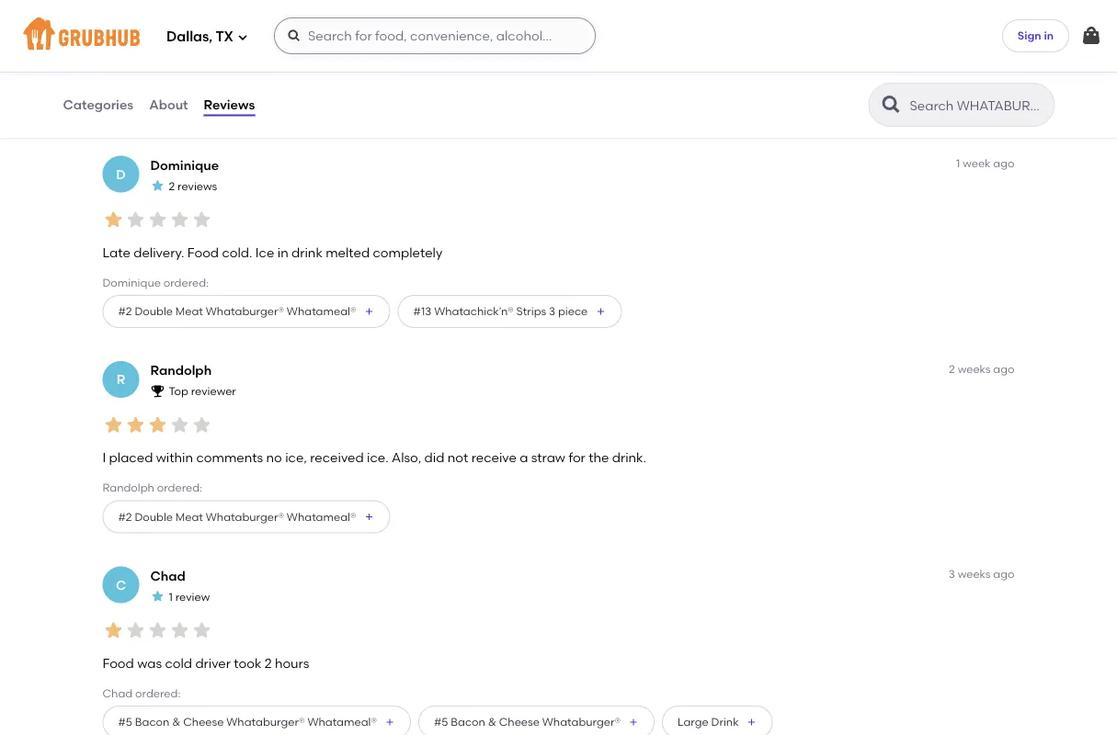 Task type: describe. For each thing, give the bounding box(es) containing it.
i for no
[[103, 450, 106, 466]]

ice,
[[285, 450, 307, 466]]

top reviewer
[[169, 385, 236, 398]]

randolph ordered: for for
[[103, 71, 202, 84]]

trophy icon image
[[150, 384, 165, 399]]

cheese for #5 bacon & cheese whataburger®
[[499, 716, 540, 730]]

extremely
[[617, 39, 678, 55]]

ago for also,
[[994, 362, 1015, 376]]

search icon image
[[881, 94, 903, 116]]

reviews button
[[203, 72, 256, 138]]

ordered: for cold
[[135, 687, 181, 701]]

whataburger® for ice, #2 double meat whataburger® whatameal® button
[[206, 511, 284, 524]]

didn't
[[370, 39, 406, 55]]

c
[[116, 578, 126, 593]]

randolph ordered: for within
[[103, 482, 202, 495]]

#2 double meat whataburger® whatameal® button for received
[[103, 90, 390, 123]]

reviews
[[178, 180, 217, 193]]

1 horizontal spatial svg image
[[287, 29, 302, 43]]

took
[[234, 656, 262, 671]]

#5 bacon & cheese whataburger®
[[434, 716, 621, 730]]

#5 for #5 bacon & cheese whataburger® whatameal®
[[118, 716, 132, 730]]

within
[[156, 450, 193, 466]]

#13 whatachick'n® strips 3 piece
[[413, 305, 588, 318]]

2 meat from the top
[[176, 305, 203, 318]]

categories button
[[62, 72, 134, 138]]

categories
[[63, 97, 134, 113]]

review
[[175, 591, 210, 604]]

plus icon image for #13 whatachick'n® strips 3 piece button
[[595, 306, 607, 317]]

dallas,
[[167, 29, 213, 45]]

cold
[[165, 656, 192, 671]]

large
[[678, 716, 709, 730]]

whataburger® inside 'button'
[[227, 716, 305, 730]]

2 weeks ago
[[949, 362, 1015, 376]]

whatameal® for the plus icon related to #2 double meat whataburger® whatameal® button for received
[[287, 99, 356, 113]]

week
[[963, 157, 991, 170]]

about
[[149, 97, 188, 113]]

driver
[[195, 656, 231, 671]]

1 vertical spatial was
[[137, 656, 162, 671]]

1 for 1 week ago
[[957, 157, 961, 170]]

also,
[[392, 450, 422, 466]]

0 vertical spatial straw
[[469, 39, 503, 55]]

#5 bacon & cheese whataburger® whatameal® button
[[103, 707, 411, 736]]

meat for comments
[[176, 511, 203, 524]]

food
[[558, 39, 586, 55]]

dallas, tx
[[167, 29, 234, 45]]

#13 whatachick'n® strips 3 piece button
[[398, 295, 622, 328]]

ago for completely
[[994, 157, 1015, 170]]

whataburger® inside "button"
[[543, 716, 621, 730]]

reviewer
[[191, 385, 236, 398]]

2 double from the top
[[135, 305, 173, 318]]

dominique for dominique ordered:
[[103, 276, 161, 290]]

and
[[506, 39, 531, 55]]

1 horizontal spatial 3
[[949, 568, 956, 581]]

dominique ordered:
[[103, 276, 209, 290]]

& for #5 bacon & cheese whataburger® whatameal®
[[172, 716, 181, 730]]

whatachick'n®
[[434, 305, 514, 318]]

sign
[[1018, 29, 1042, 42]]

2 horizontal spatial svg image
[[1081, 25, 1103, 47]]

randolph for within
[[103, 482, 154, 495]]

#2 double meat whataburger® whatameal® for ice
[[118, 99, 356, 113]]

main navigation navigation
[[0, 0, 1118, 72]]

1 week ago
[[957, 157, 1015, 170]]

plus icon image for #2 double meat whataburger® whatameal® button for received
[[364, 101, 375, 112]]

1 horizontal spatial 2
[[265, 656, 272, 671]]

2 horizontal spatial the
[[589, 450, 609, 466]]

sign in button
[[1003, 19, 1070, 52]]

in inside sign in button
[[1044, 29, 1054, 42]]

i left the 'didn't'
[[364, 39, 367, 55]]

double for within
[[135, 511, 173, 524]]

i placed within comments no ice, received ice.  also, did not receive a straw for the drink.
[[103, 450, 647, 466]]

sign in
[[1018, 29, 1054, 42]]

randolph for for
[[103, 71, 154, 84]]

ice.
[[367, 450, 389, 466]]

cheese for #5 bacon & cheese whataburger® whatameal®
[[183, 716, 224, 730]]

#2 double meat whataburger® whatameal® for no
[[118, 511, 356, 524]]

2 reviews
[[169, 180, 217, 193]]

about button
[[148, 72, 189, 138]]

1 horizontal spatial was
[[589, 39, 614, 55]]

3 ago from the top
[[994, 568, 1015, 581]]

1 horizontal spatial received
[[310, 450, 364, 466]]

bacon for #5 bacon & cheese whataburger® whatameal®
[[135, 716, 170, 730]]

food was cold driver took 2 hours
[[103, 656, 309, 671]]

1 ice from the left
[[188, 39, 207, 55]]

piece
[[558, 305, 588, 318]]

weeks for i placed within comments no ice, received ice.  also, did not receive a straw for the drink.
[[958, 362, 991, 376]]

ordered: for for
[[157, 71, 202, 84]]



Task type: locate. For each thing, give the bounding box(es) containing it.
1 vertical spatial 3
[[949, 568, 956, 581]]

1 vertical spatial no
[[266, 450, 282, 466]]

1 vertical spatial weeks
[[958, 568, 991, 581]]

0 horizontal spatial &
[[172, 716, 181, 730]]

1 vertical spatial received
[[310, 450, 364, 466]]

1 weeks from the top
[[958, 362, 991, 376]]

receive right the 'didn't'
[[409, 39, 454, 55]]

dominique
[[150, 157, 219, 173], [103, 276, 161, 290]]

0 horizontal spatial was
[[137, 656, 162, 671]]

1 horizontal spatial &
[[488, 716, 497, 730]]

3 meat from the top
[[176, 511, 203, 524]]

d
[[116, 166, 126, 182]]

2 vertical spatial 2
[[265, 656, 272, 671]]

1 vertical spatial randolph ordered:
[[103, 482, 202, 495]]

1 horizontal spatial a
[[520, 450, 528, 466]]

drink
[[292, 245, 323, 260]]

#5
[[118, 716, 132, 730], [434, 716, 448, 730]]

2 #2 double meat whataburger® whatameal® button from the top
[[103, 295, 390, 328]]

2 for 2 weeks ago
[[949, 362, 956, 376]]

0 vertical spatial was
[[589, 39, 614, 55]]

0 horizontal spatial for
[[149, 39, 166, 55]]

drink.
[[326, 39, 360, 55], [612, 450, 647, 466]]

1
[[957, 157, 961, 170], [169, 591, 173, 604]]

2 vertical spatial #2 double meat whataburger® whatameal® button
[[103, 501, 390, 534]]

2 vertical spatial double
[[135, 511, 173, 524]]

chad
[[150, 569, 186, 584], [103, 687, 133, 701]]

0 horizontal spatial #5
[[118, 716, 132, 730]]

plus icon image for "#5 bacon & cheese whataburger® whatameal®" 'button'
[[385, 718, 396, 729]]

1 vertical spatial double
[[135, 305, 173, 318]]

1 vertical spatial meat
[[176, 305, 203, 318]]

1 cheese from the left
[[183, 716, 224, 730]]

a left and
[[457, 39, 466, 55]]

plus icon image
[[364, 101, 375, 112], [364, 306, 375, 317], [595, 306, 607, 317], [364, 512, 375, 523], [385, 718, 396, 729], [628, 718, 639, 729], [746, 718, 758, 729]]

2 weeks from the top
[[958, 568, 991, 581]]

in
[[1044, 29, 1054, 42], [289, 39, 300, 55], [278, 245, 289, 260]]

whataburger®
[[206, 99, 284, 113], [206, 305, 284, 318], [206, 511, 284, 524], [227, 716, 305, 730], [543, 716, 621, 730]]

large drink button
[[662, 707, 773, 736]]

#5 bacon & cheese whataburger® whatameal®
[[118, 716, 377, 730]]

plus icon image inside #5 bacon & cheese whataburger® "button"
[[628, 718, 639, 729]]

ordered: down 'cold'
[[135, 687, 181, 701]]

whataburger® for #2 double meat whataburger® whatameal® button for received
[[206, 99, 284, 113]]

late
[[103, 245, 131, 260]]

was right food
[[589, 39, 614, 55]]

Search for food, convenience, alcohol... search field
[[274, 17, 596, 54]]

bacon inside "button"
[[451, 716, 486, 730]]

&
[[172, 716, 181, 730], [488, 716, 497, 730]]

did
[[425, 450, 445, 466]]

meat
[[176, 99, 203, 113], [176, 305, 203, 318], [176, 511, 203, 524]]

tx
[[216, 29, 234, 45]]

1 #5 from the left
[[118, 716, 132, 730]]

food right delivery.
[[187, 245, 219, 260]]

plus icon image for #5 bacon & cheese whataburger® "button"
[[628, 718, 639, 729]]

1 horizontal spatial cheese
[[499, 716, 540, 730]]

1 vertical spatial 1
[[169, 591, 173, 604]]

0 horizontal spatial straw
[[469, 39, 503, 55]]

1 & from the left
[[172, 716, 181, 730]]

randolph
[[103, 71, 154, 84], [150, 363, 212, 379], [103, 482, 154, 495]]

ordered: down within
[[157, 482, 202, 495]]

0 horizontal spatial no
[[169, 39, 185, 55]]

double down dominique ordered:
[[135, 305, 173, 318]]

1 vertical spatial cold.
[[222, 245, 253, 260]]

2 horizontal spatial 2
[[949, 362, 956, 376]]

0 horizontal spatial ice
[[188, 39, 207, 55]]

i for ice
[[103, 39, 106, 55]]

0 vertical spatial randolph
[[103, 71, 154, 84]]

0 horizontal spatial drink.
[[326, 39, 360, 55]]

1 vertical spatial drink.
[[612, 450, 647, 466]]

strips
[[517, 305, 547, 318]]

#2 double meat whataburger® whatameal®
[[118, 99, 356, 113], [118, 305, 356, 318], [118, 511, 356, 524]]

0 horizontal spatial the
[[303, 39, 323, 55]]

1 for 1 review
[[169, 591, 173, 604]]

#2 double meat whataburger® whatameal® down tx
[[118, 99, 356, 113]]

1 horizontal spatial drink.
[[612, 450, 647, 466]]

2 bacon from the left
[[451, 716, 486, 730]]

hours
[[275, 656, 309, 671]]

1 vertical spatial straw
[[532, 450, 566, 466]]

dominique for dominique
[[150, 157, 219, 173]]

0 vertical spatial cold.
[[682, 39, 712, 55]]

in right 'sign'
[[1044, 29, 1054, 42]]

dominique down late
[[103, 276, 161, 290]]

0 vertical spatial randolph ordered:
[[103, 71, 202, 84]]

#2 for placed
[[118, 511, 132, 524]]

cold. left ice
[[222, 245, 253, 260]]

1 horizontal spatial for
[[569, 450, 586, 466]]

#2 down placed
[[118, 511, 132, 524]]

3 weeks ago
[[949, 568, 1015, 581]]

2 #2 from the top
[[118, 305, 132, 318]]

1 left review
[[169, 591, 173, 604]]

1 vertical spatial dominique
[[103, 276, 161, 290]]

weeks
[[958, 362, 991, 376], [958, 568, 991, 581]]

1 horizontal spatial food
[[187, 245, 219, 260]]

2 ice from the left
[[267, 39, 285, 55]]

plus icon image inside large drink button
[[746, 718, 758, 729]]

0 horizontal spatial receive
[[409, 39, 454, 55]]

2 vertical spatial ago
[[994, 568, 1015, 581]]

#2 double meat whataburger® whatameal® button for ice,
[[103, 501, 390, 534]]

#5 inside 'button'
[[118, 716, 132, 730]]

large drink
[[678, 716, 739, 730]]

chad for chad ordered:
[[103, 687, 133, 701]]

0 vertical spatial no
[[169, 39, 185, 55]]

late delivery. food cold. ice in drink melted completely
[[103, 245, 443, 260]]

1 horizontal spatial #5
[[434, 716, 448, 730]]

0 vertical spatial food
[[187, 245, 219, 260]]

0 vertical spatial 2
[[169, 180, 175, 193]]

#2 left about button
[[118, 99, 132, 113]]

0 horizontal spatial food
[[103, 656, 134, 671]]

delivery.
[[134, 245, 184, 260]]

randolph up top
[[150, 363, 212, 379]]

#2 double meat whataburger® whatameal® button down comments
[[103, 501, 390, 534]]

#2 down dominique ordered:
[[118, 305, 132, 318]]

1 bacon from the left
[[135, 716, 170, 730]]

0 vertical spatial #2 double meat whataburger® whatameal®
[[118, 99, 356, 113]]

meat for no
[[176, 99, 203, 113]]

1 #2 double meat whataburger® whatameal® button from the top
[[103, 90, 390, 123]]

0 vertical spatial double
[[135, 99, 173, 113]]

& inside 'button'
[[172, 716, 181, 730]]

0 vertical spatial 3
[[549, 305, 556, 318]]

bacon for #5 bacon & cheese whataburger®
[[451, 716, 486, 730]]

cheese inside 'button'
[[183, 716, 224, 730]]

randolph ordered:
[[103, 71, 202, 84], [103, 482, 202, 495]]

reviews
[[204, 97, 255, 113]]

received up reviews
[[210, 39, 264, 55]]

#5 for #5 bacon & cheese whataburger®
[[434, 716, 448, 730]]

double for for
[[135, 99, 173, 113]]

a
[[457, 39, 466, 55], [520, 450, 528, 466]]

0 vertical spatial weeks
[[958, 362, 991, 376]]

whatameal® inside "#5 bacon & cheese whataburger® whatameal®" 'button'
[[308, 716, 377, 730]]

0 horizontal spatial 1
[[169, 591, 173, 604]]

1 vertical spatial receive
[[472, 450, 517, 466]]

& inside "button"
[[488, 716, 497, 730]]

cold.
[[682, 39, 712, 55], [222, 245, 253, 260]]

0 horizontal spatial cheese
[[183, 716, 224, 730]]

0 vertical spatial receive
[[409, 39, 454, 55]]

0 vertical spatial 1
[[957, 157, 961, 170]]

received
[[210, 39, 264, 55], [310, 450, 364, 466]]

whatameal® for 2nd #2 double meat whataburger® whatameal® button from the bottom the plus icon
[[287, 305, 356, 318]]

#2 double meat whataburger® whatameal® button down tx
[[103, 90, 390, 123]]

svg image
[[1081, 25, 1103, 47], [287, 29, 302, 43], [237, 32, 248, 43]]

1 horizontal spatial straw
[[532, 450, 566, 466]]

no
[[169, 39, 185, 55], [266, 450, 282, 466]]

meat left reviews
[[176, 99, 203, 113]]

plus icon image for 2nd #2 double meat whataburger® whatameal® button from the bottom
[[364, 306, 375, 317]]

1 meat from the top
[[176, 99, 203, 113]]

asked
[[109, 39, 146, 55]]

0 horizontal spatial chad
[[103, 687, 133, 701]]

0 vertical spatial #2 double meat whataburger® whatameal® button
[[103, 90, 390, 123]]

ice left tx
[[188, 39, 207, 55]]

ice
[[256, 245, 274, 260]]

0 vertical spatial received
[[210, 39, 264, 55]]

ordered: for within
[[157, 482, 202, 495]]

#2 double meat whataburger® whatameal® button
[[103, 90, 390, 123], [103, 295, 390, 328], [103, 501, 390, 534]]

3 double from the top
[[135, 511, 173, 524]]

straw left and
[[469, 39, 503, 55]]

i left asked
[[103, 39, 106, 55]]

1 horizontal spatial no
[[266, 450, 282, 466]]

dominique up 2 reviews
[[150, 157, 219, 173]]

ice
[[188, 39, 207, 55], [267, 39, 285, 55]]

2 for 2 reviews
[[169, 180, 175, 193]]

no left ice,
[[266, 450, 282, 466]]

i
[[103, 39, 106, 55], [364, 39, 367, 55], [103, 450, 106, 466]]

comments
[[196, 450, 263, 466]]

1 horizontal spatial chad
[[150, 569, 186, 584]]

#13
[[413, 305, 432, 318]]

melted
[[326, 245, 370, 260]]

3
[[549, 305, 556, 318], [949, 568, 956, 581]]

2 randolph ordered: from the top
[[103, 482, 202, 495]]

meat down within
[[176, 511, 203, 524]]

drink
[[712, 716, 739, 730]]

meat down dominique ordered:
[[176, 305, 203, 318]]

0 vertical spatial chad
[[150, 569, 186, 584]]

1 left "week" at right
[[957, 157, 961, 170]]

0 vertical spatial #2
[[118, 99, 132, 113]]

weeks for food was cold driver took 2 hours
[[958, 568, 991, 581]]

2 #5 from the left
[[434, 716, 448, 730]]

double right the categories button at the left of page
[[135, 99, 173, 113]]

in right ice
[[278, 245, 289, 260]]

2 vertical spatial #2
[[118, 511, 132, 524]]

1 vertical spatial #2
[[118, 305, 132, 318]]

1 randolph ordered: from the top
[[103, 71, 202, 84]]

#2 for asked
[[118, 99, 132, 113]]

whataburger® for 2nd #2 double meat whataburger® whatameal® button from the bottom
[[206, 305, 284, 318]]

completely
[[373, 245, 443, 260]]

chad for chad
[[150, 569, 186, 584]]

cheese inside "button"
[[499, 716, 540, 730]]

0 horizontal spatial 2
[[169, 180, 175, 193]]

1 #2 double meat whataburger® whatameal® from the top
[[118, 99, 356, 113]]

ordered: down delivery.
[[164, 276, 209, 290]]

1 vertical spatial #2 double meat whataburger® whatameal® button
[[103, 295, 390, 328]]

for
[[149, 39, 166, 55], [569, 450, 586, 466]]

1 horizontal spatial ice
[[267, 39, 285, 55]]

1 horizontal spatial bacon
[[451, 716, 486, 730]]

randolph down placed
[[103, 482, 154, 495]]

2 vertical spatial #2 double meat whataburger® whatameal®
[[118, 511, 356, 524]]

1 #2 from the top
[[118, 99, 132, 113]]

food
[[187, 245, 219, 260], [103, 656, 134, 671]]

0 horizontal spatial cold.
[[222, 245, 253, 260]]

1 vertical spatial food
[[103, 656, 134, 671]]

1 horizontal spatial the
[[534, 39, 555, 55]]

0 horizontal spatial svg image
[[237, 32, 248, 43]]

cold. right extremely
[[682, 39, 712, 55]]

0 horizontal spatial a
[[457, 39, 466, 55]]

randolph ordered: down placed
[[103, 482, 202, 495]]

receive right not
[[472, 450, 517, 466]]

#5 inside "button"
[[434, 716, 448, 730]]

0 horizontal spatial received
[[210, 39, 264, 55]]

1 vertical spatial for
[[569, 450, 586, 466]]

placed
[[109, 450, 153, 466]]

received left ice.
[[310, 450, 364, 466]]

2 cheese from the left
[[499, 716, 540, 730]]

1 ago from the top
[[994, 157, 1015, 170]]

straw right not
[[532, 450, 566, 466]]

3 #2 from the top
[[118, 511, 132, 524]]

1 vertical spatial chad
[[103, 687, 133, 701]]

the
[[303, 39, 323, 55], [534, 39, 555, 55], [589, 450, 609, 466]]

1 horizontal spatial 1
[[957, 157, 961, 170]]

no left tx
[[169, 39, 185, 55]]

food up the chad ordered:
[[103, 656, 134, 671]]

whatameal® for ice, #2 double meat whataburger® whatameal® button's the plus icon
[[287, 511, 356, 524]]

0 horizontal spatial 3
[[549, 305, 556, 318]]

plus icon image inside #13 whatachick'n® strips 3 piece button
[[595, 306, 607, 317]]

randolph down asked
[[103, 71, 154, 84]]

a right not
[[520, 450, 528, 466]]

1 horizontal spatial receive
[[472, 450, 517, 466]]

#2
[[118, 99, 132, 113], [118, 305, 132, 318], [118, 511, 132, 524]]

ice right tx
[[267, 39, 285, 55]]

was left 'cold'
[[137, 656, 162, 671]]

0 vertical spatial meat
[[176, 99, 203, 113]]

star icon image
[[103, 3, 125, 25], [125, 3, 147, 25], [150, 178, 165, 193], [103, 209, 125, 231], [125, 209, 147, 231], [147, 209, 169, 231], [169, 209, 191, 231], [191, 209, 213, 231], [103, 415, 125, 437], [125, 415, 147, 437], [147, 415, 169, 437], [169, 415, 191, 437], [191, 415, 213, 437], [150, 590, 165, 604], [103, 620, 125, 642], [125, 620, 147, 642], [147, 620, 169, 642], [169, 620, 191, 642], [191, 620, 213, 642]]

1 vertical spatial #2 double meat whataburger® whatameal®
[[118, 305, 356, 318]]

2 & from the left
[[488, 716, 497, 730]]

double down within
[[135, 511, 173, 524]]

& for #5 bacon & cheese whataburger®
[[488, 716, 497, 730]]

#2 double meat whataburger® whatameal® down comments
[[118, 511, 356, 524]]

ago
[[994, 157, 1015, 170], [994, 362, 1015, 376], [994, 568, 1015, 581]]

0 vertical spatial for
[[149, 39, 166, 55]]

in right tx
[[289, 39, 300, 55]]

i asked for no ice received ice in the drink.  i didn't receive a straw and the food was extremely cold.
[[103, 39, 712, 55]]

cheese
[[183, 716, 224, 730], [499, 716, 540, 730]]

plus icon image inside "#5 bacon & cheese whataburger® whatameal®" 'button'
[[385, 718, 396, 729]]

top
[[169, 385, 188, 398]]

i left placed
[[103, 450, 106, 466]]

r
[[117, 372, 125, 388]]

2 vertical spatial meat
[[176, 511, 203, 524]]

2 ago from the top
[[994, 362, 1015, 376]]

bacon
[[135, 716, 170, 730], [451, 716, 486, 730]]

randolph ordered: up about
[[103, 71, 202, 84]]

1 horizontal spatial cold.
[[682, 39, 712, 55]]

receive
[[409, 39, 454, 55], [472, 450, 517, 466]]

plus icon image for large drink button
[[746, 718, 758, 729]]

0 horizontal spatial bacon
[[135, 716, 170, 730]]

0 vertical spatial ago
[[994, 157, 1015, 170]]

#2 double meat whataburger® whatameal® button down ice
[[103, 295, 390, 328]]

3 inside button
[[549, 305, 556, 318]]

1 vertical spatial randolph
[[150, 363, 212, 379]]

straw
[[469, 39, 503, 55], [532, 450, 566, 466]]

double
[[135, 99, 173, 113], [135, 305, 173, 318], [135, 511, 173, 524]]

2 vertical spatial randolph
[[103, 482, 154, 495]]

1 review
[[169, 591, 210, 604]]

1 vertical spatial ago
[[994, 362, 1015, 376]]

ordered:
[[157, 71, 202, 84], [164, 276, 209, 290], [157, 482, 202, 495], [135, 687, 181, 701]]

Search WHATABURGER search field
[[908, 97, 1049, 114]]

0 vertical spatial dominique
[[150, 157, 219, 173]]

plus icon image for ice, #2 double meat whataburger® whatameal® button
[[364, 512, 375, 523]]

0 vertical spatial a
[[457, 39, 466, 55]]

chad ordered:
[[103, 687, 181, 701]]

0 vertical spatial drink.
[[326, 39, 360, 55]]

3 #2 double meat whataburger® whatameal® button from the top
[[103, 501, 390, 534]]

1 double from the top
[[135, 99, 173, 113]]

1 vertical spatial a
[[520, 450, 528, 466]]

bacon inside 'button'
[[135, 716, 170, 730]]

3 #2 double meat whataburger® whatameal® from the top
[[118, 511, 356, 524]]

not
[[448, 450, 469, 466]]

#5 bacon & cheese whataburger® button
[[419, 707, 655, 736]]

ordered: up about
[[157, 71, 202, 84]]

whatameal®
[[287, 99, 356, 113], [287, 305, 356, 318], [287, 511, 356, 524], [308, 716, 377, 730]]

#2 double meat whataburger® whatameal® down ice
[[118, 305, 356, 318]]

ordered: for food
[[164, 276, 209, 290]]

2 #2 double meat whataburger® whatameal® from the top
[[118, 305, 356, 318]]



Task type: vqa. For each thing, say whether or not it's contained in the screenshot.
the "Chad" corresponding to Chad ordered:
yes



